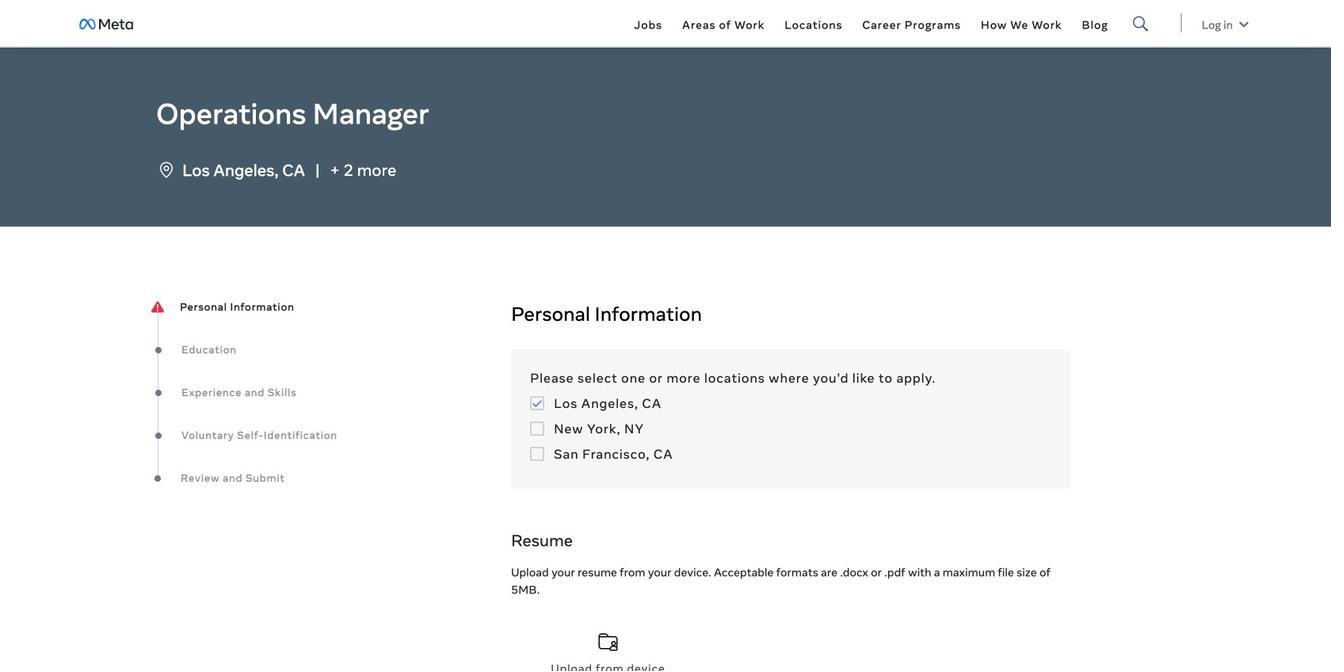 Task type: describe. For each thing, give the bounding box(es) containing it.
desktop nav logo image
[[79, 19, 133, 31]]



Task type: vqa. For each thing, say whether or not it's contained in the screenshot.
Desktop Nav Logo in the left of the page
yes



